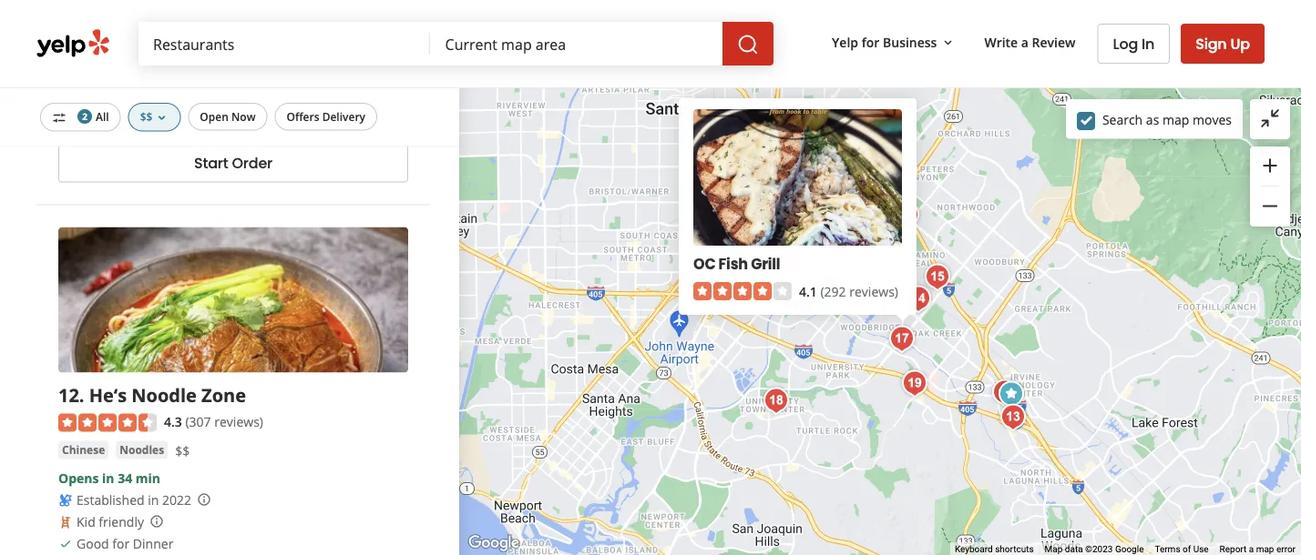 Task type: locate. For each thing, give the bounding box(es) containing it.
2022
[[162, 492, 191, 510]]

even
[[123, 55, 151, 72]]

to left all
[[290, 55, 303, 72]]

i right since
[[368, 19, 372, 36]]

i left the even
[[116, 55, 120, 72]]

since
[[334, 19, 365, 36]]

dave & buster's irvine image
[[993, 377, 1030, 413]]

4.3 star rating image
[[58, 414, 157, 433]]

reviews) right (292
[[850, 283, 899, 300]]

16 checkmark v2 image for takeout
[[253, 112, 268, 126]]

0 vertical spatial map
[[1163, 111, 1190, 128]]

last
[[249, 19, 270, 36]]

for down "friendly"
[[112, 536, 130, 553]]

open
[[200, 109, 229, 124]]

0 horizontal spatial to
[[123, 37, 135, 54]]

for inside "i've been going here for the last two years since i moved to irvine. the food and service has always been great. i even recommend this place to all my friends…"
[[206, 19, 223, 36]]

has
[[305, 37, 326, 54]]

delivery
[[322, 109, 365, 124], [195, 112, 238, 127]]

0 horizontal spatial in
[[102, 470, 114, 488]]

$$ down 4.3
[[175, 443, 190, 460]]

for inside button
[[862, 33, 880, 51]]

log in
[[1113, 34, 1155, 54]]

log in link
[[1098, 24, 1170, 64]]

0 horizontal spatial a
[[1022, 33, 1029, 51]]

4.3 (307 reviews)
[[164, 413, 263, 430]]

here
[[175, 19, 203, 36]]

chinese button
[[58, 442, 109, 460]]

2 horizontal spatial for
[[862, 33, 880, 51]]

a for report
[[1249, 545, 1254, 556]]

always
[[329, 37, 369, 54]]

more
[[138, 73, 172, 91]]

yelp
[[832, 33, 859, 51]]

1 vertical spatial reviews)
[[214, 413, 263, 430]]

16 checkmark v2 image
[[58, 112, 73, 126], [177, 112, 192, 126], [253, 112, 268, 126], [58, 538, 73, 552]]

0 horizontal spatial for
[[112, 536, 130, 553]]

map
[[1045, 545, 1063, 556]]

0 horizontal spatial map
[[1163, 111, 1190, 128]]

reviews) down zone
[[214, 413, 263, 430]]

$$ button
[[128, 103, 181, 132]]

1 horizontal spatial been
[[373, 37, 403, 54]]

terms of use
[[1155, 545, 1209, 556]]

filters group
[[36, 103, 381, 132]]

sign
[[1196, 33, 1227, 54]]

shortcuts
[[995, 545, 1034, 556]]

dinner
[[133, 536, 174, 553]]

noodle
[[132, 383, 197, 408]]

zone
[[202, 383, 246, 408]]

start order link
[[58, 142, 408, 183]]

1 vertical spatial in
[[148, 492, 159, 510]]

1 horizontal spatial delivery
[[322, 109, 365, 124]]

4.1 star rating image
[[694, 283, 792, 301]]

takeout
[[271, 112, 314, 127]]

open now
[[200, 109, 256, 124]]

34
[[118, 470, 132, 488]]

1 horizontal spatial $$
[[175, 443, 190, 460]]

2
[[82, 110, 87, 123]]

1 horizontal spatial in
[[148, 492, 159, 510]]

1 horizontal spatial a
[[1249, 545, 1254, 556]]

kid friendly
[[77, 514, 144, 531]]

reviews)
[[850, 283, 899, 300], [214, 413, 263, 430]]

search image
[[737, 34, 759, 56]]

1 vertical spatial $$
[[175, 443, 190, 460]]

16 checkmark v2 image left 2
[[58, 112, 73, 126]]

16 checkmark v2 image left takeout
[[253, 112, 268, 126]]

sign up link
[[1181, 24, 1265, 64]]

1 horizontal spatial to
[[290, 55, 303, 72]]

reviews) for 4.1 (292 reviews)
[[850, 283, 899, 300]]

0 vertical spatial in
[[102, 470, 114, 488]]

established
[[77, 492, 145, 510]]

"i've been going here for the last two years since i moved to irvine. the food and service has always been great. i even recommend this place to all my friends…"
[[78, 19, 403, 91]]

recommend
[[155, 55, 227, 72]]

established in 2022
[[77, 492, 191, 510]]

4.1 (292 reviews)
[[799, 283, 899, 300]]

16 chevron down v2 image
[[941, 35, 956, 50]]

map for error
[[1256, 545, 1275, 556]]

been
[[106, 19, 136, 36], [373, 37, 403, 54]]

16 established in v2 image
[[58, 494, 73, 509]]

a right write
[[1022, 33, 1029, 51]]

been right always
[[373, 37, 403, 54]]

0 vertical spatial a
[[1022, 33, 1029, 51]]

oc
[[694, 254, 716, 274]]

1 vertical spatial map
[[1256, 545, 1275, 556]]

search as map moves
[[1103, 111, 1232, 128]]

zoom out image
[[1260, 195, 1281, 217]]

4.1
[[799, 283, 817, 300]]

0 horizontal spatial $$
[[140, 109, 153, 124]]

$$ inside dropdown button
[[140, 109, 153, 124]]

for
[[206, 19, 223, 36], [862, 33, 880, 51], [112, 536, 130, 553]]

None search field
[[139, 22, 777, 66]]

a inside the write a review link
[[1022, 33, 1029, 51]]

0 vertical spatial i
[[368, 19, 372, 36]]

0 horizontal spatial delivery
[[195, 112, 238, 127]]

he's noodle zone image
[[889, 197, 925, 234]]

keyboard shortcuts
[[955, 545, 1034, 556]]

order
[[232, 152, 273, 173]]

map right as
[[1163, 111, 1190, 128]]

0 vertical spatial been
[[106, 19, 136, 36]]

log
[[1113, 34, 1138, 54]]

write a review link
[[977, 26, 1083, 58]]

1 horizontal spatial reviews)
[[850, 283, 899, 300]]

$$ down more
[[140, 109, 153, 124]]

map left error
[[1256, 545, 1275, 556]]

been up moved
[[106, 19, 136, 36]]

0 horizontal spatial reviews)
[[214, 413, 263, 430]]

©2023
[[1086, 545, 1113, 556]]

yup dduk irvine image
[[758, 383, 795, 420]]

1 vertical spatial i
[[116, 55, 120, 72]]

to
[[123, 37, 135, 54], [290, 55, 303, 72]]

irvine grill image
[[897, 366, 933, 402]]

noodles button
[[116, 442, 168, 460]]

0 horizontal spatial i
[[116, 55, 120, 72]]

in for 2022
[[148, 492, 159, 510]]

1 horizontal spatial map
[[1256, 545, 1275, 556]]

"i've
[[78, 19, 103, 36]]

reviews) for 4.3 (307 reviews)
[[214, 413, 263, 430]]

more link
[[138, 73, 172, 91]]

in left 34 at the bottom left
[[102, 470, 114, 488]]

None field
[[445, 34, 708, 54]]

group
[[1250, 147, 1291, 227]]

a right report
[[1249, 545, 1254, 556]]

noodles
[[120, 443, 164, 458]]

write a review
[[985, 33, 1076, 51]]

16 checkmark v2 image down 16 kid friendly v2 icon in the bottom left of the page
[[58, 538, 73, 552]]

kid
[[77, 514, 95, 531]]

fukada image
[[995, 400, 1032, 436]]

offers delivery
[[287, 109, 365, 124]]

for right yelp
[[862, 33, 880, 51]]

1 horizontal spatial for
[[206, 19, 223, 36]]

in down the min
[[148, 492, 159, 510]]

service
[[261, 37, 302, 54]]

oc fish grill image
[[884, 321, 921, 358]]

terms
[[1155, 545, 1181, 556]]

map
[[1163, 111, 1190, 128], [1256, 545, 1275, 556]]

a for write
[[1022, 33, 1029, 51]]

1 vertical spatial a
[[1249, 545, 1254, 556]]

0 vertical spatial reviews)
[[850, 283, 899, 300]]

info icon image
[[197, 493, 211, 507], [197, 493, 211, 507], [149, 515, 164, 529], [149, 515, 164, 529]]

now
[[231, 109, 256, 124]]

0 vertical spatial $$
[[140, 109, 153, 124]]

cucina enoteca irvine image
[[987, 375, 1023, 411]]

16 checkmark v2 image for good for dinner
[[58, 538, 73, 552]]

(292
[[821, 283, 846, 300]]

16 checkmark v2 image left open
[[177, 112, 192, 126]]

for up food
[[206, 19, 223, 36]]

going
[[139, 19, 172, 36]]

16 checkmark v2 image for outdoor seating
[[58, 112, 73, 126]]

to up the even
[[123, 37, 135, 54]]



Task type: vqa. For each thing, say whether or not it's contained in the screenshot.
4.3 (307 reviews)
yes



Task type: describe. For each thing, give the bounding box(es) containing it.
keyboard shortcuts button
[[955, 544, 1034, 556]]

opens
[[58, 470, 99, 488]]

business
[[883, 33, 937, 51]]

16 filter v2 image
[[52, 111, 67, 125]]

the kebab shop image
[[876, 200, 912, 237]]

in
[[1142, 34, 1155, 54]]

for for good for dinner
[[112, 536, 130, 553]]

good
[[77, 536, 109, 553]]

map data ©2023 google
[[1045, 545, 1144, 556]]

this
[[231, 55, 252, 72]]

review
[[1032, 33, 1076, 51]]

my
[[323, 55, 341, 72]]

grill
[[751, 254, 780, 274]]

oc fish grill
[[694, 254, 780, 274]]

noodles link
[[116, 442, 168, 460]]

search
[[1103, 111, 1143, 128]]

chinese link
[[58, 442, 109, 460]]

offers delivery button
[[275, 103, 377, 131]]

outdoor
[[77, 112, 121, 127]]

all
[[306, 55, 320, 72]]

collapse map image
[[1260, 107, 1281, 129]]

map region
[[233, 0, 1301, 556]]

report a map error
[[1220, 545, 1296, 556]]

the
[[178, 37, 200, 54]]

friends…"
[[78, 73, 135, 91]]

zoom in image
[[1260, 155, 1281, 177]]

.
[[79, 383, 84, 408]]

kingchops irvine image
[[900, 281, 937, 318]]

of
[[1183, 545, 1191, 556]]

error
[[1277, 545, 1296, 556]]

moves
[[1193, 111, 1232, 128]]

fish
[[719, 254, 748, 274]]

oc fish grill image
[[694, 109, 902, 246]]

16 checkmark v2 image for delivery
[[177, 112, 192, 126]]

two
[[274, 19, 296, 36]]

16 speech v2 image
[[58, 21, 73, 35]]

chinese
[[62, 443, 105, 458]]

keyboard
[[955, 545, 993, 556]]

irvine.
[[138, 37, 175, 54]]

open now button
[[188, 103, 267, 131]]

report
[[1220, 545, 1247, 556]]

sign up
[[1196, 33, 1250, 54]]

offers
[[287, 109, 319, 124]]

up
[[1231, 33, 1250, 54]]

0 vertical spatial to
[[123, 37, 135, 54]]

use
[[1194, 545, 1209, 556]]

1 vertical spatial to
[[290, 55, 303, 72]]

he's
[[89, 383, 127, 408]]

urban plates image
[[816, 269, 852, 306]]

data
[[1065, 545, 1083, 556]]

write
[[985, 33, 1018, 51]]

siam station image
[[772, 245, 808, 281]]

good for dinner
[[77, 536, 174, 553]]

he's noodle zone link
[[89, 383, 246, 408]]

delivery inside 'button'
[[322, 109, 365, 124]]

place
[[256, 55, 287, 72]]

a & j restaurant image
[[920, 259, 956, 296]]

the
[[227, 19, 246, 36]]

years
[[299, 19, 331, 36]]

as
[[1146, 111, 1160, 128]]

2 all
[[82, 109, 109, 124]]

in for 34
[[102, 470, 114, 488]]

map for moves
[[1163, 111, 1190, 128]]

report a map error link
[[1220, 545, 1296, 556]]

chili's image
[[804, 276, 840, 312]]

google image
[[464, 532, 524, 556]]

1 vertical spatial been
[[373, 37, 403, 54]]

1 horizontal spatial i
[[368, 19, 372, 36]]

oc fish grill link
[[694, 254, 780, 274]]

all
[[96, 109, 109, 124]]

outdoor seating
[[77, 112, 162, 127]]

16 kid friendly v2 image
[[58, 516, 73, 530]]

4.3
[[164, 413, 182, 430]]

google
[[1115, 545, 1144, 556]]

and
[[234, 37, 257, 54]]

0 horizontal spatial been
[[106, 19, 136, 36]]

terms of use link
[[1155, 545, 1209, 556]]

moved
[[78, 37, 119, 54]]

start order
[[194, 152, 273, 173]]

12
[[58, 383, 79, 408]]

yelp for business
[[832, 33, 937, 51]]

opens in 34 min
[[58, 470, 160, 488]]

12 . he's noodle zone
[[58, 383, 246, 408]]

for for yelp for business
[[862, 33, 880, 51]]

food
[[204, 37, 231, 54]]

friendly
[[99, 514, 144, 531]]



